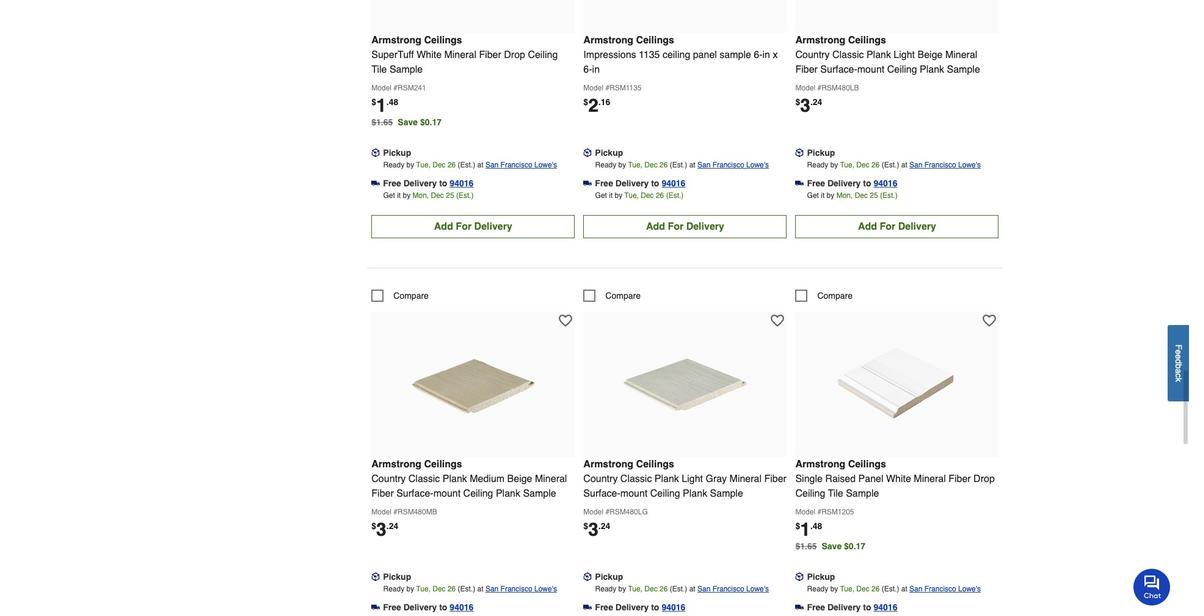 Task type: describe. For each thing, give the bounding box(es) containing it.
ceilings for armstrong ceilings country classic plank light beige mineral fiber surface-mount ceiling plank sample
[[849, 35, 887, 46]]

1 horizontal spatial .48
[[811, 521, 823, 531]]

light for gray
[[682, 473, 703, 484]]

rsm480lg
[[610, 508, 648, 516]]

truck filled image for get it by mon, dec 25 (est.)
[[372, 179, 380, 188]]

$ 2 .16
[[584, 95, 611, 116]]

armstrong ceilings impressions 1135 ceiling panel sample 6-in x 6-in
[[584, 35, 778, 75]]

1 horizontal spatial 6-
[[754, 49, 763, 60]]

1 for leftmost the was price $1.65 element
[[377, 95, 387, 116]]

raised
[[826, 473, 856, 484]]

0 horizontal spatial $ 1 .48
[[372, 95, 399, 116]]

26 for third pickup icon from the right
[[448, 585, 456, 593]]

fiber inside the armstrong ceilings single raised panel white mineral fiber drop ceiling tile sample
[[949, 473, 972, 484]]

f e e d b a c k
[[1175, 345, 1184, 382]]

ready by tue, dec 26 (est.) at san francisco lowe's for 1st pickup image from the right
[[808, 161, 982, 169]]

save for leftmost the was price $1.65 element
[[398, 117, 418, 127]]

mineral for armstrong ceilings country classic plank light beige mineral fiber surface-mount ceiling plank sample
[[946, 49, 978, 60]]

mineral for armstrong ceilings country classic plank light gray mineral fiber surface-mount ceiling plank sample
[[730, 473, 762, 484]]

1 horizontal spatial 3
[[589, 519, 599, 540]]

ceiling inside the armstrong ceilings single raised panel white mineral fiber drop ceiling tile sample
[[796, 488, 826, 499]]

get it by tue, dec 26 (est.)
[[596, 191, 684, 200]]

tue, for third pickup icon from left
[[841, 585, 855, 593]]

drop inside the armstrong ceilings single raised panel white mineral fiber drop ceiling tile sample
[[974, 473, 995, 484]]

2 e from the top
[[1175, 355, 1184, 359]]

# for armstrong ceilings single raised panel white mineral fiber drop ceiling tile sample
[[818, 508, 822, 516]]

drop inside armstrong ceilings supertuff white mineral fiber drop ceiling tile sample
[[504, 49, 526, 60]]

.24 for the actual price $3.24 element to the left
[[387, 521, 399, 531]]

ready by tue, dec 26 (est.) at san francisco lowe's for third pickup icon from left
[[808, 585, 982, 593]]

actual price $1.48 element for leftmost the was price $1.65 element
[[372, 95, 399, 116]]

$ for actual price $2.16 element
[[584, 97, 589, 107]]

# for armstrong ceilings country classic plank medium beige mineral fiber surface-mount ceiling plank sample
[[394, 508, 398, 516]]

ceiling for armstrong ceilings country classic plank medium beige mineral fiber surface-mount ceiling plank sample
[[464, 488, 494, 499]]

model for supertuff white mineral fiber drop ceiling tile sample
[[372, 84, 392, 92]]

surface- for armstrong ceilings country classic plank medium beige mineral fiber surface-mount ceiling plank sample
[[397, 488, 434, 499]]

single
[[796, 473, 823, 484]]

$ down model # rsm1205
[[796, 521, 801, 531]]

classic for country classic plank light gray mineral fiber surface-mount ceiling plank sample
[[621, 473, 652, 484]]

1 horizontal spatial $ 1 .48
[[796, 519, 823, 540]]

supertuff
[[372, 49, 414, 60]]

get it by mon, dec 25 (est.) for 1st pickup image from the right
[[808, 191, 898, 200]]

add for first add for delivery "button" from right
[[859, 221, 878, 232]]

armstrong ceilings supertuff white mineral fiber drop ceiling tile sample
[[372, 35, 558, 75]]

.16
[[599, 97, 611, 107]]

impressions
[[584, 49, 637, 60]]

mineral for armstrong ceilings country classic plank medium beige mineral fiber surface-mount ceiling plank sample
[[535, 473, 567, 484]]

surface- for armstrong ceilings country classic plank light gray mineral fiber surface-mount ceiling plank sample
[[584, 488, 621, 499]]

get for truck filled icon related to get it by tue, dec 26 (est.)
[[596, 191, 607, 200]]

add for delivery for first add for delivery "button" from right
[[859, 221, 937, 232]]

2 horizontal spatial actual price $3.24 element
[[796, 95, 823, 116]]

3 it from the left
[[822, 191, 825, 200]]

2 add for delivery button from the left
[[584, 215, 787, 238]]

tile inside armstrong ceilings supertuff white mineral fiber drop ceiling tile sample
[[372, 64, 387, 75]]

mineral inside the armstrong ceilings single raised panel white mineral fiber drop ceiling tile sample
[[914, 473, 947, 484]]

25 for third pickup image from the right
[[446, 191, 454, 200]]

5001229497 element
[[796, 289, 853, 302]]

add for first add for delivery "button" from the left
[[434, 221, 453, 232]]

model for impressions 1135 ceiling panel sample 6-in x 6-in
[[584, 84, 604, 92]]

compare for 5001229497 element
[[818, 291, 853, 300]]

sample
[[720, 49, 752, 60]]

0 vertical spatial $1.65 save $0.17
[[372, 117, 442, 127]]

1 vertical spatial $1.65 save $0.17
[[796, 541, 866, 551]]

5014610029 element
[[584, 289, 641, 302]]

chat invite button image
[[1134, 568, 1172, 606]]

light for beige
[[894, 49, 916, 60]]

truck filled image for get it by tue, dec 26 (est.)
[[584, 179, 592, 188]]

ready by tue, dec 26 (est.) at san francisco lowe's for third pickup image from the right
[[383, 161, 557, 169]]

# for armstrong ceilings country classic plank light beige mineral fiber surface-mount ceiling plank sample
[[818, 84, 822, 92]]

d
[[1175, 359, 1184, 364]]

k
[[1175, 378, 1184, 382]]

ceilings for armstrong ceilings country classic plank medium beige mineral fiber surface-mount ceiling plank sample
[[424, 459, 462, 470]]

26 for third pickup icon from left
[[872, 585, 880, 593]]

surface- for armstrong ceilings country classic plank light beige mineral fiber surface-mount ceiling plank sample
[[821, 64, 858, 75]]

model # rsm480lg
[[584, 508, 648, 516]]

1 for the bottom the was price $1.65 element
[[801, 519, 811, 540]]

tue, for third pickup image from the right
[[416, 161, 431, 169]]

26 for 1st pickup image from the right
[[872, 161, 880, 169]]

$ 3 .24 for middle the actual price $3.24 element
[[584, 519, 611, 540]]

1 add for delivery button from the left
[[372, 215, 575, 238]]

rsm480mb
[[398, 508, 437, 516]]

# for armstrong ceilings country classic plank light gray mineral fiber surface-mount ceiling plank sample
[[606, 508, 610, 516]]

for for 2nd add for delivery "button" from left
[[668, 221, 684, 232]]

0 horizontal spatial 6-
[[584, 64, 593, 75]]

actual price $2.16 element
[[584, 95, 611, 116]]

beige for medium
[[508, 473, 533, 484]]

5014610027 element
[[372, 289, 429, 302]]

3 pickup image from the left
[[796, 573, 805, 581]]

fiber inside armstrong ceilings supertuff white mineral fiber drop ceiling tile sample
[[479, 49, 502, 60]]

model # rsm480mb
[[372, 508, 437, 516]]

model # rsm1205
[[796, 508, 855, 516]]

$ down model # rsm241
[[372, 97, 377, 107]]

3 add for delivery button from the left
[[796, 215, 1000, 238]]

f
[[1175, 345, 1184, 350]]

armstrong for armstrong ceilings country classic plank medium beige mineral fiber surface-mount ceiling plank sample
[[372, 459, 422, 470]]

rsm480lb
[[822, 84, 860, 92]]

rsm1205
[[822, 508, 855, 516]]

$0.17 for the bottom the was price $1.65 element's actual price $1.48 element
[[845, 541, 866, 551]]

0 horizontal spatial in
[[593, 64, 600, 75]]

$ for middle the actual price $3.24 element
[[584, 521, 589, 531]]

pickup for 1st pickup image from the right
[[808, 148, 836, 157]]

fiber for armstrong ceilings country classic plank light gray mineral fiber surface-mount ceiling plank sample
[[765, 473, 787, 484]]

f e e d b a c k button
[[1169, 325, 1190, 402]]

$ 3 .24 for the right the actual price $3.24 element
[[796, 95, 823, 116]]



Task type: locate. For each thing, give the bounding box(es) containing it.
(est.)
[[458, 161, 476, 169], [670, 161, 688, 169], [882, 161, 900, 169], [456, 191, 474, 200], [667, 191, 684, 200], [881, 191, 898, 200], [458, 585, 476, 593], [670, 585, 688, 593], [882, 585, 900, 593]]

mount for country classic plank light beige mineral fiber surface-mount ceiling plank sample
[[858, 64, 885, 75]]

add for 2nd add for delivery "button" from left
[[647, 221, 666, 232]]

tile down raised
[[829, 488, 844, 499]]

ceilings
[[424, 35, 462, 46], [637, 35, 675, 46], [849, 35, 887, 46], [424, 459, 462, 470], [637, 459, 675, 470], [849, 459, 887, 470]]

0 horizontal spatial get it by mon, dec 25 (est.)
[[383, 191, 474, 200]]

armstrong for armstrong ceilings impressions 1135 ceiling panel sample 6-in x 6-in
[[584, 35, 634, 46]]

1 horizontal spatial white
[[887, 473, 912, 484]]

tile
[[372, 64, 387, 75], [829, 488, 844, 499]]

1 down model # rsm1205
[[801, 519, 811, 540]]

sample inside armstrong ceilings supertuff white mineral fiber drop ceiling tile sample
[[390, 64, 423, 75]]

truck filled image
[[796, 179, 805, 188], [372, 603, 380, 612], [584, 603, 592, 612], [796, 603, 805, 612]]

3 add for delivery from the left
[[859, 221, 937, 232]]

0 vertical spatial 1
[[377, 95, 387, 116]]

0 horizontal spatial .24
[[387, 521, 399, 531]]

2 horizontal spatial add for delivery button
[[796, 215, 1000, 238]]

classic for country classic plank medium beige mineral fiber surface-mount ceiling plank sample
[[409, 473, 440, 484]]

b
[[1175, 364, 1184, 369]]

3
[[801, 95, 811, 116], [377, 519, 387, 540], [589, 519, 599, 540]]

e up d
[[1175, 350, 1184, 355]]

$1.65 save $0.17
[[372, 117, 442, 127], [796, 541, 866, 551]]

1 heart outline image from the left
[[559, 314, 573, 327]]

$ for the right the actual price $3.24 element
[[796, 97, 801, 107]]

2 horizontal spatial 3
[[801, 95, 811, 116]]

ready by tue, dec 26 (est.) at san francisco lowe's for second pickup icon from the right
[[596, 585, 769, 593]]

ceilings for armstrong ceilings impressions 1135 ceiling panel sample 6-in x 6-in
[[637, 35, 675, 46]]

1 pickup image from the left
[[372, 148, 380, 157]]

1 horizontal spatial pickup image
[[584, 148, 592, 157]]

mineral
[[445, 49, 477, 60], [946, 49, 978, 60], [535, 473, 567, 484], [730, 473, 762, 484], [914, 473, 947, 484]]

$ down model # rsm480lg
[[584, 521, 589, 531]]

0 vertical spatial $0.17
[[420, 117, 442, 127]]

armstrong inside armstrong ceilings supertuff white mineral fiber drop ceiling tile sample
[[372, 35, 422, 46]]

actual price $1.48 element for the bottom the was price $1.65 element
[[796, 519, 823, 540]]

compare for 5014610029 'element'
[[606, 291, 641, 300]]

0 horizontal spatial 3
[[377, 519, 387, 540]]

light inside armstrong ceilings country classic plank light beige mineral fiber surface-mount ceiling plank sample
[[894, 49, 916, 60]]

1 horizontal spatial it
[[609, 191, 613, 200]]

0 horizontal spatial it
[[397, 191, 401, 200]]

drop
[[504, 49, 526, 60], [974, 473, 995, 484]]

armstrong inside the armstrong ceilings country classic plank medium beige mineral fiber surface-mount ceiling plank sample
[[372, 459, 422, 470]]

0 horizontal spatial .48
[[387, 97, 399, 107]]

1 horizontal spatial surface-
[[584, 488, 621, 499]]

it for truck filled icon related to get it by tue, dec 26 (est.)
[[609, 191, 613, 200]]

1 vertical spatial $ 1 .48
[[796, 519, 823, 540]]

$ 3 .24 for the actual price $3.24 element to the left
[[372, 519, 399, 540]]

classic inside the armstrong ceilings country classic plank medium beige mineral fiber surface-mount ceiling plank sample
[[409, 473, 440, 484]]

mon,
[[413, 191, 429, 200], [837, 191, 853, 200]]

0 vertical spatial white
[[417, 49, 442, 60]]

2 horizontal spatial get
[[808, 191, 820, 200]]

to
[[439, 178, 448, 188], [652, 178, 660, 188], [864, 178, 872, 188], [439, 602, 448, 612], [652, 602, 660, 612], [864, 602, 872, 612]]

1 horizontal spatial add for delivery button
[[584, 215, 787, 238]]

.24 for the right the actual price $3.24 element
[[811, 97, 823, 107]]

1 horizontal spatial drop
[[974, 473, 995, 484]]

sample inside the armstrong ceilings single raised panel white mineral fiber drop ceiling tile sample
[[847, 488, 880, 499]]

1 vertical spatial white
[[887, 473, 912, 484]]

6-
[[754, 49, 763, 60], [584, 64, 593, 75]]

white inside the armstrong ceilings single raised panel white mineral fiber drop ceiling tile sample
[[887, 473, 912, 484]]

armstrong up supertuff
[[372, 35, 422, 46]]

0 horizontal spatial drop
[[504, 49, 526, 60]]

0 horizontal spatial country
[[372, 473, 406, 484]]

classic up rsm480lb
[[833, 49, 864, 60]]

get it by mon, dec 25 (est.)
[[383, 191, 474, 200], [808, 191, 898, 200]]

surface- inside armstrong ceilings country classic plank light gray mineral fiber surface-mount ceiling plank sample
[[584, 488, 621, 499]]

3 compare from the left
[[818, 291, 853, 300]]

model
[[372, 84, 392, 92], [584, 84, 604, 92], [796, 84, 816, 92], [372, 508, 392, 516], [584, 508, 604, 516], [796, 508, 816, 516]]

armstrong for armstrong ceilings country classic plank light beige mineral fiber surface-mount ceiling plank sample
[[796, 35, 846, 46]]

0 vertical spatial drop
[[504, 49, 526, 60]]

ceiling for armstrong ceilings country classic plank light gray mineral fiber surface-mount ceiling plank sample
[[651, 488, 681, 499]]

classic for country classic plank light beige mineral fiber surface-mount ceiling plank sample
[[833, 49, 864, 60]]

$ 3 .24
[[796, 95, 823, 116], [372, 519, 399, 540], [584, 519, 611, 540]]

$ 3 .24 down model # rsm480mb
[[372, 519, 399, 540]]

$1.65
[[372, 117, 393, 127], [796, 541, 817, 551]]

san francisco lowe's button
[[486, 159, 557, 171], [698, 159, 769, 171], [910, 159, 982, 171], [486, 583, 557, 595], [698, 583, 769, 595], [910, 583, 982, 595]]

1 mon, from the left
[[413, 191, 429, 200]]

26 for third pickup image from the right
[[448, 161, 456, 169]]

actual price $1.48 element down model # rsm241
[[372, 95, 399, 116]]

x
[[773, 49, 778, 60]]

pickup for third pickup image from the right
[[383, 148, 411, 157]]

0 horizontal spatial white
[[417, 49, 442, 60]]

1 vertical spatial save
[[822, 541, 842, 551]]

2
[[589, 95, 599, 116]]

mineral inside armstrong ceilings country classic plank light beige mineral fiber surface-mount ceiling plank sample
[[946, 49, 978, 60]]

country for country classic plank light beige mineral fiber surface-mount ceiling plank sample
[[796, 49, 830, 60]]

country for country classic plank light gray mineral fiber surface-mount ceiling plank sample
[[584, 473, 618, 484]]

1 horizontal spatial tile
[[829, 488, 844, 499]]

1 horizontal spatial beige
[[918, 49, 943, 60]]

for for first add for delivery "button" from right
[[880, 221, 896, 232]]

$ for the actual price $3.24 element to the left
[[372, 521, 377, 531]]

1 horizontal spatial save
[[822, 541, 842, 551]]

1 horizontal spatial country
[[584, 473, 618, 484]]

it
[[397, 191, 401, 200], [609, 191, 613, 200], [822, 191, 825, 200]]

sample for armstrong ceilings country classic plank light beige mineral fiber surface-mount ceiling plank sample
[[948, 64, 981, 75]]

$0.17 down "rsm1205"
[[845, 541, 866, 551]]

0 horizontal spatial truck filled image
[[372, 179, 380, 188]]

armstrong ceilings country classic plank medium beige mineral fiber surface-mount ceiling plank sample image
[[406, 318, 541, 452]]

white right supertuff
[[417, 49, 442, 60]]

a
[[1175, 369, 1184, 374]]

1 for from the left
[[456, 221, 472, 232]]

2 heart outline image from the left
[[771, 314, 785, 327]]

ceilings inside armstrong ceilings country classic plank light beige mineral fiber surface-mount ceiling plank sample
[[849, 35, 887, 46]]

#
[[394, 84, 398, 92], [606, 84, 610, 92], [818, 84, 822, 92], [394, 508, 398, 516], [606, 508, 610, 516], [818, 508, 822, 516]]

1 e from the top
[[1175, 350, 1184, 355]]

1
[[377, 95, 387, 116], [801, 519, 811, 540]]

1 horizontal spatial $1.65 save $0.17
[[796, 541, 866, 551]]

tile inside the armstrong ceilings single raised panel white mineral fiber drop ceiling tile sample
[[829, 488, 844, 499]]

26 for 2nd pickup image from the right
[[660, 161, 668, 169]]

2 horizontal spatial classic
[[833, 49, 864, 60]]

in left "x"
[[763, 49, 771, 60]]

fiber inside armstrong ceilings country classic plank light gray mineral fiber surface-mount ceiling plank sample
[[765, 473, 787, 484]]

tue, for second pickup icon from the right
[[629, 585, 643, 593]]

country
[[796, 49, 830, 60], [372, 473, 406, 484], [584, 473, 618, 484]]

1 down model # rsm241
[[377, 95, 387, 116]]

$ 3 .24 down model # rsm480lb
[[796, 95, 823, 116]]

for
[[456, 221, 472, 232], [668, 221, 684, 232], [880, 221, 896, 232]]

ceilings inside armstrong ceilings impressions 1135 ceiling panel sample 6-in x 6-in
[[637, 35, 675, 46]]

surface- inside armstrong ceilings country classic plank light beige mineral fiber surface-mount ceiling plank sample
[[821, 64, 858, 75]]

beige for light
[[918, 49, 943, 60]]

it for get it by mon, dec 25 (est.)'s truck filled icon
[[397, 191, 401, 200]]

model for single raised panel white mineral fiber drop ceiling tile sample
[[796, 508, 816, 516]]

0 horizontal spatial mount
[[434, 488, 461, 499]]

1 get from the left
[[383, 191, 395, 200]]

0 horizontal spatial 1
[[377, 95, 387, 116]]

3 get from the left
[[808, 191, 820, 200]]

1 it from the left
[[397, 191, 401, 200]]

country inside armstrong ceilings country classic plank light gray mineral fiber surface-mount ceiling plank sample
[[584, 473, 618, 484]]

0 horizontal spatial tile
[[372, 64, 387, 75]]

ready
[[383, 161, 405, 169], [596, 161, 617, 169], [808, 161, 829, 169], [383, 585, 405, 593], [596, 585, 617, 593], [808, 585, 829, 593]]

ceilings up rsm480lg
[[637, 459, 675, 470]]

ceilings up rsm480mb
[[424, 459, 462, 470]]

94016 button
[[450, 177, 474, 189], [662, 177, 686, 189], [874, 177, 898, 189], [450, 601, 474, 613], [662, 601, 686, 613], [874, 601, 898, 613]]

country inside armstrong ceilings country classic plank light beige mineral fiber surface-mount ceiling plank sample
[[796, 49, 830, 60]]

fiber for armstrong ceilings country classic plank medium beige mineral fiber surface-mount ceiling plank sample
[[372, 488, 394, 499]]

3 down model # rsm480mb
[[377, 519, 387, 540]]

ceiling inside armstrong ceilings supertuff white mineral fiber drop ceiling tile sample
[[528, 49, 558, 60]]

surface- inside the armstrong ceilings country classic plank medium beige mineral fiber surface-mount ceiling plank sample
[[397, 488, 434, 499]]

1 vertical spatial $0.17
[[845, 541, 866, 551]]

tue, for third pickup icon from the right
[[416, 585, 431, 593]]

.24 down model # rsm480lg
[[599, 521, 611, 531]]

2 get from the left
[[596, 191, 607, 200]]

by
[[407, 161, 414, 169], [619, 161, 627, 169], [831, 161, 839, 169], [403, 191, 411, 200], [615, 191, 623, 200], [827, 191, 835, 200], [407, 585, 414, 593], [619, 585, 627, 593], [831, 585, 839, 593]]

sample
[[390, 64, 423, 75], [948, 64, 981, 75], [523, 488, 557, 499], [711, 488, 744, 499], [847, 488, 880, 499]]

armstrong up impressions
[[584, 35, 634, 46]]

2 horizontal spatial mount
[[858, 64, 885, 75]]

mount inside armstrong ceilings country classic plank light beige mineral fiber surface-mount ceiling plank sample
[[858, 64, 885, 75]]

1 vertical spatial in
[[593, 64, 600, 75]]

$ 1 .48 down model # rsm241
[[372, 95, 399, 116]]

3 for from the left
[[880, 221, 896, 232]]

2 horizontal spatial add
[[859, 221, 878, 232]]

0 vertical spatial save
[[398, 117, 418, 127]]

0 horizontal spatial for
[[456, 221, 472, 232]]

armstrong ceilings country classic plank medium beige mineral fiber surface-mount ceiling plank sample
[[372, 459, 567, 499]]

26 for second pickup icon from the right
[[660, 585, 668, 593]]

1 vertical spatial $1.65
[[796, 541, 817, 551]]

e
[[1175, 350, 1184, 355], [1175, 355, 1184, 359]]

e up 'b'
[[1175, 355, 1184, 359]]

2 add for delivery from the left
[[647, 221, 725, 232]]

fiber inside the armstrong ceilings country classic plank medium beige mineral fiber surface-mount ceiling plank sample
[[372, 488, 394, 499]]

armstrong up model # rsm480lb
[[796, 35, 846, 46]]

1 horizontal spatial in
[[763, 49, 771, 60]]

armstrong up model # rsm480lg
[[584, 459, 634, 470]]

mon, for third pickup image from the right
[[413, 191, 429, 200]]

0 horizontal spatial classic
[[409, 473, 440, 484]]

0 vertical spatial .48
[[387, 97, 399, 107]]

was price $1.65 element down model # rsm1205
[[796, 538, 822, 551]]

classic inside armstrong ceilings country classic plank light beige mineral fiber surface-mount ceiling plank sample
[[833, 49, 864, 60]]

sample for armstrong ceilings country classic plank light gray mineral fiber surface-mount ceiling plank sample
[[711, 488, 744, 499]]

plank
[[867, 49, 892, 60], [920, 64, 945, 75], [443, 473, 467, 484], [655, 473, 680, 484], [496, 488, 521, 499], [683, 488, 708, 499]]

0 horizontal spatial $0.17
[[420, 117, 442, 127]]

ceilings inside armstrong ceilings supertuff white mineral fiber drop ceiling tile sample
[[424, 35, 462, 46]]

tile down supertuff
[[372, 64, 387, 75]]

2 horizontal spatial add for delivery
[[859, 221, 937, 232]]

0 vertical spatial light
[[894, 49, 916, 60]]

rsm241
[[398, 84, 426, 92]]

actual price $3.24 element
[[796, 95, 823, 116], [372, 519, 399, 540], [584, 519, 611, 540]]

for for first add for delivery "button" from the left
[[456, 221, 472, 232]]

0 horizontal spatial $ 3 .24
[[372, 519, 399, 540]]

1 horizontal spatial pickup image
[[584, 573, 592, 581]]

pickup
[[383, 148, 411, 157], [595, 148, 624, 157], [808, 148, 836, 157], [383, 572, 411, 582], [595, 572, 624, 582], [808, 572, 836, 582]]

1 vertical spatial 1
[[801, 519, 811, 540]]

0 horizontal spatial beige
[[508, 473, 533, 484]]

$1.65 save $0.17 down model # rsm1205
[[796, 541, 866, 551]]

1 vertical spatial was price $1.65 element
[[796, 538, 822, 551]]

ceilings for armstrong ceilings supertuff white mineral fiber drop ceiling tile sample
[[424, 35, 462, 46]]

1 vertical spatial .48
[[811, 521, 823, 531]]

$ inside $ 2 .16
[[584, 97, 589, 107]]

1 25 from the left
[[446, 191, 454, 200]]

mineral inside armstrong ceilings supertuff white mineral fiber drop ceiling tile sample
[[445, 49, 477, 60]]

0 horizontal spatial add for delivery
[[434, 221, 513, 232]]

1 horizontal spatial mon,
[[837, 191, 853, 200]]

surface- up rsm480mb
[[397, 488, 434, 499]]

2 add from the left
[[647, 221, 666, 232]]

1 horizontal spatial compare
[[606, 291, 641, 300]]

pickup for 2nd pickup image from the right
[[595, 148, 624, 157]]

model left rsm480lg
[[584, 508, 604, 516]]

lowe's
[[535, 161, 557, 169], [747, 161, 769, 169], [959, 161, 982, 169], [535, 585, 557, 593], [747, 585, 769, 593], [959, 585, 982, 593]]

add for delivery button
[[372, 215, 575, 238], [584, 215, 787, 238], [796, 215, 1000, 238]]

armstrong ceilings single raised panel white mineral fiber drop ceiling tile sample
[[796, 459, 995, 499]]

1 pickup image from the left
[[372, 573, 380, 581]]

$1.65 save $0.17 down rsm241
[[372, 117, 442, 127]]

country for country classic plank medium beige mineral fiber surface-mount ceiling plank sample
[[372, 473, 406, 484]]

2 horizontal spatial .24
[[811, 97, 823, 107]]

at
[[478, 161, 484, 169], [690, 161, 696, 169], [902, 161, 908, 169], [478, 585, 484, 593], [690, 585, 696, 593], [902, 585, 908, 593]]

sample inside the armstrong ceilings country classic plank medium beige mineral fiber surface-mount ceiling plank sample
[[523, 488, 557, 499]]

mount inside the armstrong ceilings country classic plank medium beige mineral fiber surface-mount ceiling plank sample
[[434, 488, 461, 499]]

ceiling
[[663, 49, 691, 60]]

sample for armstrong ceilings country classic plank medium beige mineral fiber surface-mount ceiling plank sample
[[523, 488, 557, 499]]

2 get it by mon, dec 25 (est.) from the left
[[808, 191, 898, 200]]

ceilings up rsm480lb
[[849, 35, 887, 46]]

.24 for middle the actual price $3.24 element
[[599, 521, 611, 531]]

model for country classic plank light gray mineral fiber surface-mount ceiling plank sample
[[584, 508, 604, 516]]

truck filled image
[[372, 179, 380, 188], [584, 179, 592, 188]]

.24 down model # rsm480lb
[[811, 97, 823, 107]]

$
[[372, 97, 377, 107], [584, 97, 589, 107], [796, 97, 801, 107], [372, 521, 377, 531], [584, 521, 589, 531], [796, 521, 801, 531]]

model left rsm480mb
[[372, 508, 392, 516]]

fiber
[[479, 49, 502, 60], [796, 64, 818, 75], [765, 473, 787, 484], [949, 473, 972, 484], [372, 488, 394, 499]]

# for armstrong ceilings supertuff white mineral fiber drop ceiling tile sample
[[394, 84, 398, 92]]

armstrong inside armstrong ceilings country classic plank light beige mineral fiber surface-mount ceiling plank sample
[[796, 35, 846, 46]]

mount inside armstrong ceilings country classic plank light gray mineral fiber surface-mount ceiling plank sample
[[621, 488, 648, 499]]

1 compare from the left
[[394, 291, 429, 300]]

0 horizontal spatial mon,
[[413, 191, 429, 200]]

get it by mon, dec 25 (est.) for third pickup image from the right
[[383, 191, 474, 200]]

ready by tue, dec 26 (est.) at san francisco lowe's for 2nd pickup image from the right
[[596, 161, 769, 169]]

pickup for third pickup icon from the right
[[383, 572, 411, 582]]

sample inside armstrong ceilings country classic plank light beige mineral fiber surface-mount ceiling plank sample
[[948, 64, 981, 75]]

3 heart outline image from the left
[[984, 314, 997, 327]]

model for country classic plank medium beige mineral fiber surface-mount ceiling plank sample
[[372, 508, 392, 516]]

0 horizontal spatial add for delivery button
[[372, 215, 575, 238]]

mineral inside armstrong ceilings country classic plank light gray mineral fiber surface-mount ceiling plank sample
[[730, 473, 762, 484]]

tue, for 1st pickup image from the right
[[841, 161, 855, 169]]

2 pickup image from the left
[[584, 148, 592, 157]]

add for delivery for first add for delivery "button" from the left
[[434, 221, 513, 232]]

add
[[434, 221, 453, 232], [647, 221, 666, 232], [859, 221, 878, 232]]

get
[[383, 191, 395, 200], [596, 191, 607, 200], [808, 191, 820, 200]]

ceilings inside the armstrong ceilings country classic plank medium beige mineral fiber surface-mount ceiling plank sample
[[424, 459, 462, 470]]

country up model # rsm480lg
[[584, 473, 618, 484]]

francisco
[[501, 161, 533, 169], [713, 161, 745, 169], [925, 161, 957, 169], [501, 585, 533, 593], [713, 585, 745, 593], [925, 585, 957, 593]]

1 horizontal spatial actual price $3.24 element
[[584, 519, 611, 540]]

ceilings up panel
[[849, 459, 887, 470]]

actual price $1.48 element
[[372, 95, 399, 116], [796, 519, 823, 540]]

armstrong ceilings country classic plank light gray mineral fiber surface-mount ceiling plank sample image
[[618, 318, 753, 452]]

mount up rsm480lg
[[621, 488, 648, 499]]

0 horizontal spatial was price $1.65 element
[[372, 114, 398, 127]]

compare
[[394, 291, 429, 300], [606, 291, 641, 300], [818, 291, 853, 300]]

$1.65 down model # rsm1205
[[796, 541, 817, 551]]

mount up rsm480mb
[[434, 488, 461, 499]]

0 horizontal spatial pickup image
[[372, 148, 380, 157]]

6- left "x"
[[754, 49, 763, 60]]

ceilings for armstrong ceilings country classic plank light gray mineral fiber surface-mount ceiling plank sample
[[637, 459, 675, 470]]

0 vertical spatial 6-
[[754, 49, 763, 60]]

0 horizontal spatial pickup image
[[372, 573, 380, 581]]

.24 down model # rsm480mb
[[387, 521, 399, 531]]

0 vertical spatial $1.65
[[372, 117, 393, 127]]

2 mon, from the left
[[837, 191, 853, 200]]

free delivery to 94016
[[383, 178, 474, 188], [595, 178, 686, 188], [808, 178, 898, 188], [383, 602, 474, 612], [595, 602, 686, 612], [808, 602, 898, 612]]

1 horizontal spatial .24
[[599, 521, 611, 531]]

armstrong ceilings single raised panel white mineral fiber drop ceiling tile sample image
[[831, 318, 965, 452]]

armstrong for armstrong ceilings supertuff white mineral fiber drop ceiling tile sample
[[372, 35, 422, 46]]

1 horizontal spatial actual price $1.48 element
[[796, 519, 823, 540]]

$ 1 .48
[[372, 95, 399, 116], [796, 519, 823, 540]]

1 truck filled image from the left
[[372, 179, 380, 188]]

panel
[[693, 49, 717, 60]]

1 horizontal spatial 25
[[870, 191, 879, 200]]

get for get it by mon, dec 25 (est.)'s truck filled icon
[[383, 191, 395, 200]]

1 horizontal spatial mount
[[621, 488, 648, 499]]

beige inside the armstrong ceilings country classic plank medium beige mineral fiber surface-mount ceiling plank sample
[[508, 473, 533, 484]]

ceilings up 1135
[[637, 35, 675, 46]]

0 horizontal spatial save
[[398, 117, 418, 127]]

classic up rsm480mb
[[409, 473, 440, 484]]

1135
[[639, 49, 660, 60]]

compare for 5014610027 element
[[394, 291, 429, 300]]

model up "2"
[[584, 84, 604, 92]]

$ 3 .24 down model # rsm480lg
[[584, 519, 611, 540]]

save for the bottom the was price $1.65 element
[[822, 541, 842, 551]]

2 horizontal spatial pickup image
[[796, 148, 805, 157]]

was price $1.65 element down model # rsm241
[[372, 114, 398, 127]]

mount
[[858, 64, 885, 75], [434, 488, 461, 499], [621, 488, 648, 499]]

armstrong up model # rsm480mb
[[372, 459, 422, 470]]

armstrong for armstrong ceilings country classic plank light gray mineral fiber surface-mount ceiling plank sample
[[584, 459, 634, 470]]

save down "rsm1205"
[[822, 541, 842, 551]]

ceilings inside armstrong ceilings country classic plank light gray mineral fiber surface-mount ceiling plank sample
[[637, 459, 675, 470]]

classic up rsm480lg
[[621, 473, 652, 484]]

2 horizontal spatial for
[[880, 221, 896, 232]]

pickup image
[[372, 148, 380, 157], [584, 148, 592, 157], [796, 148, 805, 157]]

tue,
[[416, 161, 431, 169], [629, 161, 643, 169], [841, 161, 855, 169], [625, 191, 639, 200], [416, 585, 431, 593], [629, 585, 643, 593], [841, 585, 855, 593]]

compare inside 5014610027 element
[[394, 291, 429, 300]]

1 horizontal spatial heart outline image
[[771, 314, 785, 327]]

armstrong ceilings country classic plank light gray mineral fiber surface-mount ceiling plank sample
[[584, 459, 787, 499]]

country up model # rsm480mb
[[372, 473, 406, 484]]

surface- up model # rsm480lg
[[584, 488, 621, 499]]

2 horizontal spatial country
[[796, 49, 830, 60]]

tue, for 2nd pickup image from the right
[[629, 161, 643, 169]]

1 horizontal spatial add
[[647, 221, 666, 232]]

$ down model # rsm480lb
[[796, 97, 801, 107]]

armstrong
[[372, 35, 422, 46], [584, 35, 634, 46], [796, 35, 846, 46], [372, 459, 422, 470], [584, 459, 634, 470], [796, 459, 846, 470]]

mount up rsm480lb
[[858, 64, 885, 75]]

1 horizontal spatial get it by mon, dec 25 (est.)
[[808, 191, 898, 200]]

armstrong inside the armstrong ceilings single raised panel white mineral fiber drop ceiling tile sample
[[796, 459, 846, 470]]

in down impressions
[[593, 64, 600, 75]]

2 horizontal spatial $ 3 .24
[[796, 95, 823, 116]]

2 25 from the left
[[870, 191, 879, 200]]

dec
[[433, 161, 446, 169], [645, 161, 658, 169], [857, 161, 870, 169], [431, 191, 444, 200], [641, 191, 654, 200], [855, 191, 868, 200], [433, 585, 446, 593], [645, 585, 658, 593], [857, 585, 870, 593]]

mon, for 1st pickup image from the right
[[837, 191, 853, 200]]

$0.17 for actual price $1.48 element related to leftmost the was price $1.65 element
[[420, 117, 442, 127]]

mineral inside the armstrong ceilings country classic plank medium beige mineral fiber surface-mount ceiling plank sample
[[535, 473, 567, 484]]

25
[[446, 191, 454, 200], [870, 191, 879, 200]]

fiber for armstrong ceilings country classic plank light beige mineral fiber surface-mount ceiling plank sample
[[796, 64, 818, 75]]

country up model # rsm480lb
[[796, 49, 830, 60]]

sample inside armstrong ceilings country classic plank light gray mineral fiber surface-mount ceiling plank sample
[[711, 488, 744, 499]]

beige
[[918, 49, 943, 60], [508, 473, 533, 484]]

1 horizontal spatial for
[[668, 221, 684, 232]]

ceiling inside armstrong ceilings country classic plank light beige mineral fiber surface-mount ceiling plank sample
[[888, 64, 918, 75]]

model for country classic plank light beige mineral fiber surface-mount ceiling plank sample
[[796, 84, 816, 92]]

armstrong inside armstrong ceilings impressions 1135 ceiling panel sample 6-in x 6-in
[[584, 35, 634, 46]]

2 pickup image from the left
[[584, 573, 592, 581]]

actual price $1.48 element down model # rsm1205
[[796, 519, 823, 540]]

model # rsm1135
[[584, 84, 642, 92]]

add for delivery for 2nd add for delivery "button" from left
[[647, 221, 725, 232]]

free
[[383, 178, 401, 188], [595, 178, 614, 188], [808, 178, 826, 188], [383, 602, 401, 612], [595, 602, 614, 612], [808, 602, 826, 612]]

2 truck filled image from the left
[[584, 179, 592, 188]]

medium
[[470, 473, 505, 484]]

$ down model # rsm480mb
[[372, 521, 377, 531]]

1 horizontal spatial $0.17
[[845, 541, 866, 551]]

add for delivery
[[434, 221, 513, 232], [647, 221, 725, 232], [859, 221, 937, 232]]

26
[[448, 161, 456, 169], [660, 161, 668, 169], [872, 161, 880, 169], [656, 191, 665, 200], [448, 585, 456, 593], [660, 585, 668, 593], [872, 585, 880, 593]]

white inside armstrong ceilings supertuff white mineral fiber drop ceiling tile sample
[[417, 49, 442, 60]]

mount for country classic plank light gray mineral fiber surface-mount ceiling plank sample
[[621, 488, 648, 499]]

$ 1 .48 down model # rsm1205
[[796, 519, 823, 540]]

model left rsm241
[[372, 84, 392, 92]]

25 for 1st pickup image from the right
[[870, 191, 879, 200]]

2 horizontal spatial compare
[[818, 291, 853, 300]]

save
[[398, 117, 418, 127], [822, 541, 842, 551]]

ceiling inside armstrong ceilings country classic plank light gray mineral fiber surface-mount ceiling plank sample
[[651, 488, 681, 499]]

0 horizontal spatial actual price $3.24 element
[[372, 519, 399, 540]]

$ left .16
[[584, 97, 589, 107]]

actual price $3.24 element down model # rsm480mb
[[372, 519, 399, 540]]

6- down impressions
[[584, 64, 593, 75]]

1 vertical spatial light
[[682, 473, 703, 484]]

model # rsm480lb
[[796, 84, 860, 92]]

white
[[417, 49, 442, 60], [887, 473, 912, 484]]

2 horizontal spatial pickup image
[[796, 573, 805, 581]]

panel
[[859, 473, 884, 484]]

model left "rsm1205"
[[796, 508, 816, 516]]

1 add from the left
[[434, 221, 453, 232]]

ready by tue, dec 26 (est.) at san francisco lowe's for third pickup icon from the right
[[383, 585, 557, 593]]

classic inside armstrong ceilings country classic plank light gray mineral fiber surface-mount ceiling plank sample
[[621, 473, 652, 484]]

3 add from the left
[[859, 221, 878, 232]]

0 horizontal spatial $1.65
[[372, 117, 393, 127]]

armstrong for armstrong ceilings single raised panel white mineral fiber drop ceiling tile sample
[[796, 459, 846, 470]]

country inside the armstrong ceilings country classic plank medium beige mineral fiber surface-mount ceiling plank sample
[[372, 473, 406, 484]]

1 vertical spatial beige
[[508, 473, 533, 484]]

was price $1.65 element
[[372, 114, 398, 127], [796, 538, 822, 551]]

armstrong inside armstrong ceilings country classic plank light gray mineral fiber surface-mount ceiling plank sample
[[584, 459, 634, 470]]

model # rsm241
[[372, 84, 426, 92]]

light inside armstrong ceilings country classic plank light gray mineral fiber surface-mount ceiling plank sample
[[682, 473, 703, 484]]

.48 down model # rsm1205
[[811, 521, 823, 531]]

fiber inside armstrong ceilings country classic plank light beige mineral fiber surface-mount ceiling plank sample
[[796, 64, 818, 75]]

0 horizontal spatial heart outline image
[[559, 314, 573, 327]]

1 get it by mon, dec 25 (est.) from the left
[[383, 191, 474, 200]]

ceilings inside the armstrong ceilings single raised panel white mineral fiber drop ceiling tile sample
[[849, 459, 887, 470]]

armstrong ceilings country classic plank light beige mineral fiber surface-mount ceiling plank sample
[[796, 35, 981, 75]]

san
[[486, 161, 499, 169], [698, 161, 711, 169], [910, 161, 923, 169], [486, 585, 499, 593], [698, 585, 711, 593], [910, 585, 923, 593]]

1 horizontal spatial $1.65
[[796, 541, 817, 551]]

0 horizontal spatial get
[[383, 191, 395, 200]]

2 it from the left
[[609, 191, 613, 200]]

0 vertical spatial tile
[[372, 64, 387, 75]]

pickup for third pickup icon from left
[[808, 572, 836, 582]]

2 compare from the left
[[606, 291, 641, 300]]

save down rsm241
[[398, 117, 418, 127]]

ceiling for armstrong ceilings country classic plank light beige mineral fiber surface-mount ceiling plank sample
[[888, 64, 918, 75]]

classic
[[833, 49, 864, 60], [409, 473, 440, 484], [621, 473, 652, 484]]

2 for from the left
[[668, 221, 684, 232]]

0 vertical spatial beige
[[918, 49, 943, 60]]

0 vertical spatial was price $1.65 element
[[372, 114, 398, 127]]

model left rsm480lb
[[796, 84, 816, 92]]

.48
[[387, 97, 399, 107], [811, 521, 823, 531]]

ceiling inside the armstrong ceilings country classic plank medium beige mineral fiber surface-mount ceiling plank sample
[[464, 488, 494, 499]]

in
[[763, 49, 771, 60], [593, 64, 600, 75]]

1 vertical spatial tile
[[829, 488, 844, 499]]

3 down model # rsm480lg
[[589, 519, 599, 540]]

ready by tue, dec 26 (est.) at san francisco lowe's
[[383, 161, 557, 169], [596, 161, 769, 169], [808, 161, 982, 169], [383, 585, 557, 593], [596, 585, 769, 593], [808, 585, 982, 593]]

white right panel
[[887, 473, 912, 484]]

compare inside 5001229497 element
[[818, 291, 853, 300]]

surface- up rsm480lb
[[821, 64, 858, 75]]

pickup for second pickup icon from the right
[[595, 572, 624, 582]]

ceilings up rsm241
[[424, 35, 462, 46]]

1 horizontal spatial add for delivery
[[647, 221, 725, 232]]

0 vertical spatial in
[[763, 49, 771, 60]]

heart outline image
[[559, 314, 573, 327], [771, 314, 785, 327], [984, 314, 997, 327]]

3 pickup image from the left
[[796, 148, 805, 157]]

rsm1135
[[610, 84, 642, 92]]

1 horizontal spatial get
[[596, 191, 607, 200]]

3 down model # rsm480lb
[[801, 95, 811, 116]]

c
[[1175, 374, 1184, 378]]

2 horizontal spatial heart outline image
[[984, 314, 997, 327]]

actual price $3.24 element down model # rsm480lb
[[796, 95, 823, 116]]

$0.17
[[420, 117, 442, 127], [845, 541, 866, 551]]

actual price $3.24 element down model # rsm480lg
[[584, 519, 611, 540]]

gray
[[706, 473, 727, 484]]

delivery
[[404, 178, 437, 188], [616, 178, 649, 188], [828, 178, 861, 188], [475, 221, 513, 232], [687, 221, 725, 232], [899, 221, 937, 232], [404, 602, 437, 612], [616, 602, 649, 612], [828, 602, 861, 612]]

light
[[894, 49, 916, 60], [682, 473, 703, 484]]

.48 down model # rsm241
[[387, 97, 399, 107]]

$1.65 down model # rsm241
[[372, 117, 393, 127]]

mount for country classic plank medium beige mineral fiber surface-mount ceiling plank sample
[[434, 488, 461, 499]]

.24
[[811, 97, 823, 107], [387, 521, 399, 531], [599, 521, 611, 531]]

beige inside armstrong ceilings country classic plank light beige mineral fiber surface-mount ceiling plank sample
[[918, 49, 943, 60]]

1 add for delivery from the left
[[434, 221, 513, 232]]

compare inside 5014610029 'element'
[[606, 291, 641, 300]]

1 vertical spatial 6-
[[584, 64, 593, 75]]

pickup image
[[372, 573, 380, 581], [584, 573, 592, 581], [796, 573, 805, 581]]

armstrong up single
[[796, 459, 846, 470]]

$0.17 down rsm241
[[420, 117, 442, 127]]

94016
[[450, 178, 474, 188], [662, 178, 686, 188], [874, 178, 898, 188], [450, 602, 474, 612], [662, 602, 686, 612], [874, 602, 898, 612]]



Task type: vqa. For each thing, say whether or not it's contained in the screenshot.
Save for rightmost Actual Price $1.48 element
yes



